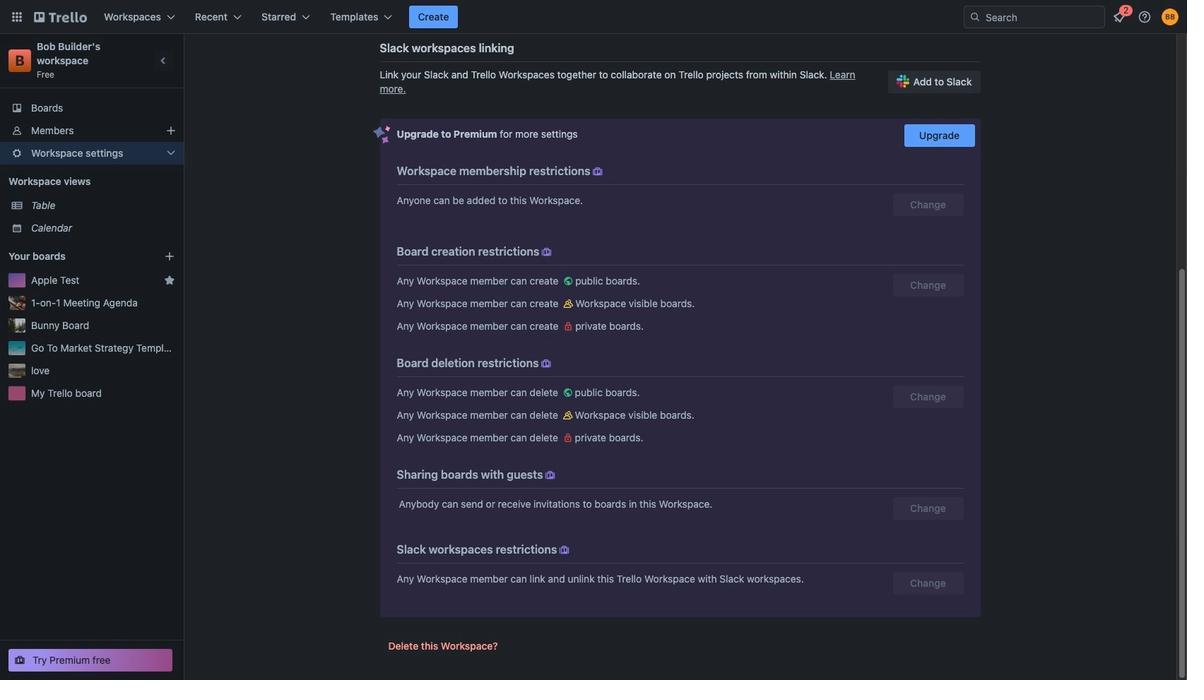 Task type: describe. For each thing, give the bounding box(es) containing it.
primary element
[[0, 0, 1187, 34]]

2 notifications image
[[1111, 8, 1128, 25]]

starred icon image
[[164, 275, 175, 286]]

search image
[[970, 11, 981, 23]]



Task type: vqa. For each thing, say whether or not it's contained in the screenshot.
right team
no



Task type: locate. For each thing, give the bounding box(es) containing it.
Search field
[[981, 6, 1105, 28]]

add board image
[[164, 251, 175, 262]]

sparkle image
[[373, 126, 391, 144]]

sm image
[[591, 165, 605, 179], [540, 245, 554, 259], [561, 319, 575, 334], [561, 386, 575, 400], [561, 431, 575, 445], [543, 469, 557, 483], [557, 544, 571, 558]]

open information menu image
[[1138, 10, 1152, 24]]

back to home image
[[34, 6, 87, 28]]

workspace navigation collapse icon image
[[154, 51, 174, 71]]

bob builder (bobbuilder40) image
[[1162, 8, 1179, 25]]

sm image
[[561, 274, 575, 288], [561, 297, 575, 311], [539, 357, 553, 371], [561, 409, 575, 423]]

your boards with 6 items element
[[8, 248, 143, 265]]



